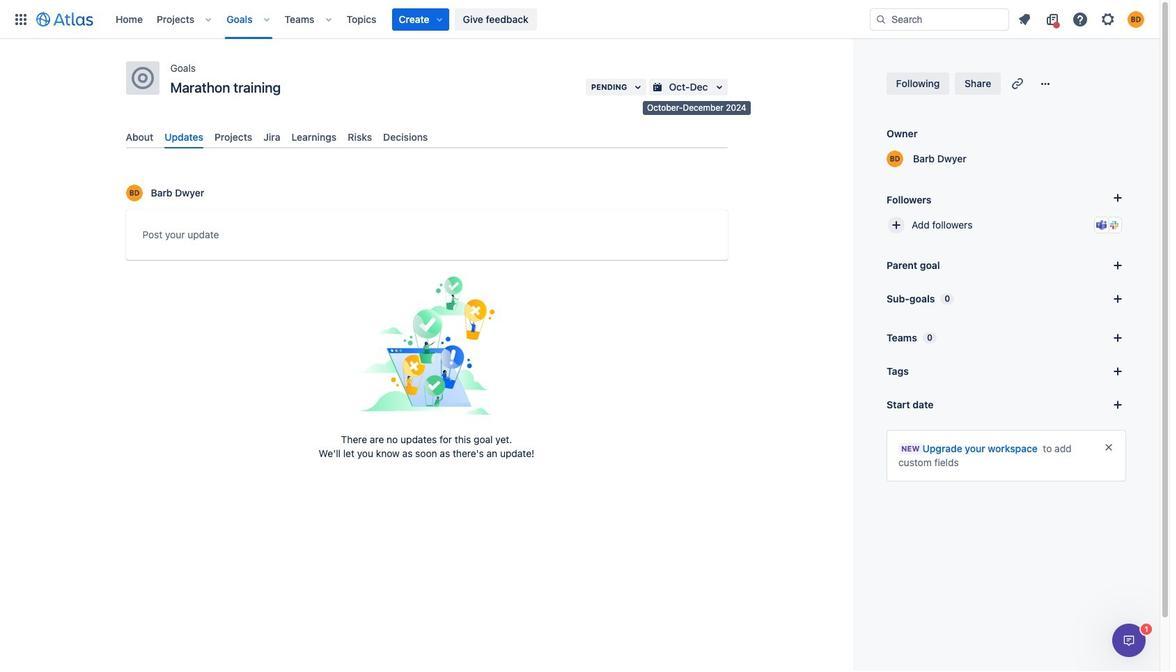 Task type: vqa. For each thing, say whether or not it's contained in the screenshot.
set start date Image
yes



Task type: locate. For each thing, give the bounding box(es) containing it.
tooltip
[[643, 101, 751, 115]]

add a follower image
[[1110, 190, 1127, 206]]

Main content area, start typing to enter text. text field
[[143, 227, 711, 248]]

None search field
[[871, 8, 1010, 30]]

switch to... image
[[13, 11, 29, 28]]

more icon image
[[1038, 75, 1055, 92]]

account image
[[1128, 11, 1145, 28]]

dialog
[[1113, 624, 1147, 657]]

tab list
[[120, 125, 734, 149]]

goal icon image
[[131, 67, 154, 89]]

add team image
[[1110, 330, 1127, 346]]

help image
[[1073, 11, 1089, 28]]

banner
[[0, 0, 1161, 39]]

top element
[[8, 0, 871, 39]]

slack logo showing nan channels are connected to this goal image
[[1110, 220, 1121, 231]]

Search field
[[871, 8, 1010, 30]]

set start date image
[[1110, 397, 1127, 413]]



Task type: describe. For each thing, give the bounding box(es) containing it.
close banner image
[[1104, 442, 1115, 453]]

add follower image
[[889, 217, 905, 233]]

search image
[[876, 14, 887, 25]]

notifications image
[[1017, 11, 1034, 28]]

add tag image
[[1110, 363, 1127, 380]]

msteams logo showing  channels are connected to this goal image
[[1097, 220, 1108, 231]]

settings image
[[1101, 11, 1117, 28]]



